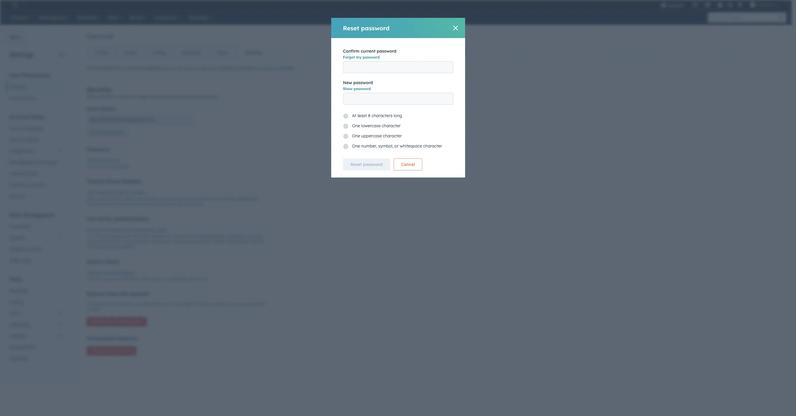 Task type: locate. For each thing, give the bounding box(es) containing it.
will left 'never'
[[120, 202, 125, 207]]

ai assistants
[[10, 345, 35, 351]]

1 vertical spatial general
[[10, 84, 25, 90]]

log left in
[[142, 240, 147, 244]]

account up account defaults
[[10, 114, 29, 120]]

and right devices
[[143, 277, 150, 282]]

0 vertical spatial you'll
[[214, 234, 222, 239]]

remove left me
[[92, 320, 105, 324]]

and down give
[[249, 240, 256, 244]]

0 vertical spatial log
[[142, 240, 147, 244]]

& for export
[[25, 247, 28, 252]]

receive
[[199, 197, 211, 201]]

2 two- from the top
[[87, 234, 95, 239]]

reset password up the current
[[343, 24, 390, 32]]

and inside the log out of all sessions this will log you out of all devices and sessions, including this active one.
[[143, 277, 150, 282]]

0 horizontal spatial other
[[202, 302, 210, 307]]

0 vertical spatial remove
[[87, 291, 106, 297]]

new password show password
[[343, 80, 373, 91]]

& right users
[[22, 137, 25, 143]]

reset up last at the top left
[[87, 158, 98, 164]]

1 vertical spatial one
[[352, 133, 360, 139]]

personal
[[168, 94, 185, 99]]

tyler black image
[[751, 2, 756, 7]]

integrations button
[[6, 146, 67, 157]]

related left login
[[118, 94, 132, 99]]

1 vertical spatial log
[[101, 277, 106, 282]]

log down out
[[101, 277, 106, 282]]

0 horizontal spatial email
[[87, 106, 98, 112]]

profile link
[[87, 46, 116, 60]]

1 vertical spatial remove
[[92, 320, 105, 324]]

my inside delete my user account button
[[103, 349, 109, 354]]

1 horizontal spatial your
[[158, 94, 167, 99]]

1 account from the top
[[10, 114, 29, 120]]

a left trusted
[[96, 190, 99, 196]]

password right the current
[[377, 49, 397, 54]]

users
[[10, 137, 21, 143]]

email link
[[116, 46, 144, 60]]

email up edit
[[87, 106, 98, 112]]

0 vertical spatial factor
[[98, 216, 113, 222]]

3 one from the top
[[352, 144, 360, 149]]

2 vertical spatial character
[[424, 144, 442, 149]]

other inside this action will remove your user from this account. if you're part of other accounts, you'll still have access to them.
[[202, 302, 210, 307]]

one for one uppercase character
[[352, 133, 360, 139]]

edit email address button
[[87, 128, 128, 138]]

1 horizontal spatial email
[[125, 50, 136, 55]]

this up remove
[[120, 291, 129, 297]]

user right remove
[[134, 302, 141, 307]]

of inside this action will remove your user from this account. if you're part of other accounts, you'll still have access to them.
[[197, 302, 201, 307]]

log
[[142, 240, 147, 244], [101, 277, 106, 282]]

my
[[356, 55, 362, 60], [103, 349, 109, 354]]

address up edit email address
[[99, 106, 116, 112]]

trusted
[[100, 190, 115, 196]]

this right me
[[122, 320, 128, 324]]

1 vertical spatial two-
[[87, 234, 95, 239]]

1 vertical spatial my
[[103, 349, 109, 354]]

security link up go
[[237, 46, 271, 60]]

chatspot
[[10, 357, 28, 362]]

you'll inside this action will remove your user from this account. if you're part of other accounts, you'll still have access to them.
[[229, 302, 237, 307]]

Search HubSpot search field
[[709, 13, 782, 23]]

tasks link
[[209, 46, 237, 60]]

to inside security set preferences related to login and your personal account security.
[[133, 94, 137, 99]]

will left only at the top left
[[123, 66, 130, 71]]

and up purposes.
[[191, 197, 198, 201]]

calling link down meetings
[[6, 297, 67, 308]]

and right login
[[149, 94, 157, 99]]

help image
[[718, 3, 723, 8]]

your inside this action will remove your user from this account. if you're part of other accounts, you'll still have access to them.
[[126, 302, 133, 307]]

0 horizontal spatial used
[[123, 197, 131, 201]]

0 horizontal spatial settings
[[218, 66, 233, 71]]

set up email address
[[87, 94, 93, 99]]

security
[[201, 66, 217, 71], [158, 234, 171, 239]]

address right email
[[110, 131, 123, 135]]

set
[[87, 94, 93, 99], [87, 228, 93, 233]]

remove
[[87, 291, 106, 297], [92, 320, 105, 324], [118, 336, 138, 342]]

tracking code link
[[6, 168, 67, 180]]

1 horizontal spatial security link
[[237, 46, 271, 60]]

general up profile link on the top left
[[87, 32, 113, 41]]

from right me
[[113, 320, 121, 324]]

1 vertical spatial set
[[87, 228, 93, 233]]

1 two- from the top
[[87, 216, 98, 222]]

set up two-factor authentication (2fa) two-factor authentication is an enhanced security measure. once enabled, you'll be required to give two types of identification when you log in to hubspot. security apps, such as google authenticator, and sms text message are supported.
[[87, 228, 264, 250]]

2 add from the top
[[87, 197, 93, 201]]

2 vertical spatial phone
[[94, 202, 105, 207]]

0 vertical spatial user
[[134, 302, 141, 307]]

2 vertical spatial remove
[[118, 336, 138, 342]]

0 horizontal spatial related
[[118, 94, 132, 99]]

calling link up applied
[[144, 46, 174, 60]]

will right action
[[106, 302, 111, 307]]

measure.
[[172, 234, 187, 239]]

1 vertical spatial reset password
[[351, 162, 383, 167]]

delete my user account
[[92, 349, 131, 354]]

to left login
[[133, 94, 137, 99]]

security link down consent
[[6, 191, 67, 202]]

2 one from the top
[[352, 133, 360, 139]]

password up on
[[99, 158, 119, 164]]

1 horizontal spatial calling
[[153, 50, 166, 55]]

to left them.
[[87, 308, 90, 312]]

my down confirm
[[356, 55, 362, 60]]

whitespace
[[400, 144, 422, 149]]

2 vertical spatial one
[[352, 144, 360, 149]]

3 this from the top
[[87, 302, 93, 307]]

user inside button
[[110, 349, 117, 354]]

to up 'never'
[[132, 197, 136, 201]]

1 vertical spatial a
[[94, 197, 97, 201]]

1 vertical spatial number
[[109, 197, 122, 201]]

0 vertical spatial set
[[87, 94, 93, 99]]

your inside the add a trusted phone number add a phone number used to occasionally verify your identity and receive other security-related alerts. this phone number will never be used for sales or marketing purposes.
[[169, 197, 176, 201]]

one left "number,"
[[352, 144, 360, 149]]

set left up on the left of page
[[87, 228, 93, 233]]

0 vertical spatial reset password
[[343, 24, 390, 32]]

1 horizontal spatial calling link
[[144, 46, 174, 60]]

profile
[[95, 50, 108, 55]]

in
[[148, 240, 151, 244]]

1 vertical spatial &
[[25, 183, 28, 188]]

1 horizontal spatial security
[[201, 66, 217, 71]]

0 vertical spatial security
[[201, 66, 217, 71]]

authenticator,
[[225, 240, 248, 244]]

set inside security set preferences related to login and your personal account security.
[[87, 94, 93, 99]]

security
[[245, 50, 262, 55], [87, 86, 111, 93], [10, 194, 26, 199], [173, 240, 187, 244]]

you'll up "google"
[[214, 234, 222, 239]]

be right 'never'
[[136, 202, 141, 207]]

you'll inside "set up two-factor authentication (2fa) two-factor authentication is an enhanced security measure. once enabled, you'll be required to give two types of identification when you log in to hubspot. security apps, such as google authenticator, and sms text message are supported."
[[214, 234, 222, 239]]

1 vertical spatial from
[[142, 302, 150, 307]]

1 vertical spatial factor
[[111, 228, 123, 233]]

settings
[[10, 51, 34, 58]]

when
[[125, 240, 134, 244]]

upgrade image
[[661, 3, 667, 8]]

delete my user account button
[[87, 347, 137, 356]]

notifications image
[[738, 3, 743, 8]]

data management
[[10, 212, 54, 218]]

2 horizontal spatial your
[[169, 197, 176, 201]]

security down tasks link
[[201, 66, 217, 71]]

0 vertical spatial related
[[118, 94, 132, 99]]

1 one from the top
[[352, 123, 360, 129]]

this inside the log out of all sessions this will log you out of all devices and sessions, including this active one.
[[183, 277, 189, 282]]

new
[[343, 80, 352, 85]]

reset
[[343, 24, 360, 32], [87, 158, 98, 164], [351, 162, 362, 167], [106, 259, 119, 265]]

types
[[87, 240, 96, 244]]

hubspot link
[[7, 1, 22, 8]]

login
[[139, 94, 148, 99]]

this inside "button"
[[122, 320, 128, 324]]

0 horizontal spatial calling link
[[6, 297, 67, 308]]

give
[[248, 234, 255, 239]]

remove me from this account
[[92, 320, 142, 324]]

account right me
[[129, 320, 142, 324]]

marketplace downloads link
[[6, 157, 67, 168]]

cancel button
[[394, 159, 423, 171]]

0 vertical spatial be
[[140, 66, 145, 71]]

or
[[395, 144, 399, 149], [166, 202, 169, 207]]

purposes.
[[188, 202, 205, 207]]

1 horizontal spatial related
[[236, 197, 248, 201]]

1 vertical spatial authentication
[[125, 228, 155, 233]]

reset inside reset password last reset on 10/23/2023
[[87, 158, 98, 164]]

related inside the add a trusted phone number add a phone number used to occasionally verify your identity and receive other security-related alerts. this phone number will never be used for sales or marketing purposes.
[[236, 197, 248, 201]]

remove inside "button"
[[92, 320, 105, 324]]

general link
[[6, 81, 67, 93]]

authentication up 'an'
[[125, 228, 155, 233]]

this down trusted
[[87, 202, 93, 207]]

text
[[87, 245, 93, 250]]

up
[[95, 228, 100, 233]]

objects button
[[6, 233, 67, 244]]

character
[[382, 123, 401, 129], [383, 133, 402, 139], [424, 144, 442, 149]]

security inside account setup element
[[10, 194, 26, 199]]

audit logs
[[10, 258, 30, 264]]

1 this from the top
[[87, 202, 93, 207]]

1 settings from the left
[[218, 66, 233, 71]]

message
[[94, 245, 109, 250]]

0 vertical spatial you
[[135, 240, 141, 244]]

alerts.
[[249, 197, 259, 201]]

one for one number, symbol, or whitespace character
[[352, 144, 360, 149]]

0 vertical spatial add
[[87, 190, 95, 196]]

1 vertical spatial you'll
[[229, 302, 237, 307]]

out
[[96, 271, 103, 276]]

this inside the add a trusted phone number add a phone number used to occasionally verify your identity and receive other security-related alerts. this phone number will never be used for sales or marketing purposes.
[[87, 202, 93, 207]]

only
[[131, 66, 139, 71]]

& inside "data management" element
[[25, 247, 28, 252]]

account for account setup
[[10, 114, 29, 120]]

1 horizontal spatial reset password button
[[343, 159, 390, 171]]

2 vertical spatial authentication
[[106, 234, 130, 239]]

one for one lowercase character
[[352, 123, 360, 129]]

you inside the log out of all sessions this will log you out of all devices and sessions, including this active one.
[[107, 277, 113, 282]]

factor down two-factor authentication
[[111, 228, 123, 233]]

your up marketing
[[169, 197, 176, 201]]

character for one lowercase character
[[382, 123, 401, 129]]

1 horizontal spatial my
[[356, 55, 362, 60]]

0 horizontal spatial your
[[126, 302, 133, 307]]

other right the receive
[[212, 197, 220, 201]]

your right remove
[[126, 302, 133, 307]]

1 vertical spatial phone
[[98, 197, 108, 201]]

password up the current
[[361, 24, 390, 32]]

email
[[125, 50, 136, 55], [87, 106, 98, 112]]

0 horizontal spatial you
[[107, 277, 113, 282]]

2 set from the top
[[87, 228, 93, 233]]

2 this from the top
[[87, 277, 93, 282]]

will inside the add a trusted phone number add a phone number used to occasionally verify your identity and receive other security-related alerts. this phone number will never be used for sales or marketing purposes.
[[120, 202, 125, 207]]

account down permanently remove
[[118, 349, 131, 354]]

be right only at the top left
[[140, 66, 145, 71]]

character up one number, symbol, or whitespace character
[[383, 133, 402, 139]]

my right delete
[[103, 349, 109, 354]]

security inside "set up two-factor authentication (2fa) two-factor authentication is an enhanced security measure. once enabled, you'll be required to give two types of identification when you log in to hubspot. security apps, such as google authenticator, and sms text message are supported."
[[158, 234, 171, 239]]

and
[[149, 94, 157, 99], [191, 197, 198, 201], [249, 240, 256, 244], [143, 277, 150, 282]]

0 vertical spatial authentication
[[114, 216, 149, 222]]

meetings
[[10, 289, 27, 294]]

2 vertical spatial this
[[87, 302, 93, 307]]

1 horizontal spatial log
[[142, 240, 147, 244]]

0 vertical spatial calling
[[153, 50, 166, 55]]

security set preferences related to login and your personal account security.
[[87, 86, 219, 99]]

0 vertical spatial one
[[352, 123, 360, 129]]

1 horizontal spatial user
[[134, 302, 141, 307]]

1 horizontal spatial settings
[[278, 66, 294, 71]]

1 vertical spatial account
[[10, 126, 26, 131]]

marketplaces image
[[706, 3, 711, 8]]

2 account from the top
[[10, 126, 26, 131]]

remove up action
[[87, 291, 106, 297]]

Confirm current password password field
[[343, 61, 453, 73]]

related left alerts.
[[236, 197, 248, 201]]

and inside security set preferences related to login and your personal account security.
[[149, 94, 157, 99]]

close image
[[453, 26, 458, 30]]

& right privacy
[[25, 183, 28, 188]]

will inside the log out of all sessions this will log you out of all devices and sessions, including this active one.
[[94, 277, 100, 282]]

2 vertical spatial number
[[106, 202, 119, 207]]

account left security.
[[186, 94, 202, 99]]

0 vertical spatial &
[[22, 137, 25, 143]]

confirm current password forgot my password
[[343, 49, 397, 60]]

0 vertical spatial a
[[96, 190, 99, 196]]

remove from this account
[[87, 291, 149, 297]]

remove down remove me from this account "button"
[[118, 336, 138, 342]]

from
[[107, 291, 119, 297], [142, 302, 150, 307], [113, 320, 121, 324]]

number
[[131, 190, 147, 196], [109, 197, 122, 201], [106, 202, 119, 207]]

preferences up email address
[[94, 94, 117, 99]]

password down "number,"
[[363, 162, 383, 167]]

phone
[[116, 190, 129, 196], [98, 197, 108, 201], [94, 202, 105, 207]]

objects
[[10, 236, 25, 241]]

lowercase
[[362, 123, 381, 129]]

and inside the add a trusted phone number add a phone number used to occasionally verify your identity and receive other security-related alerts. this phone number will never be used for sales or marketing purposes.
[[191, 197, 198, 201]]

0 horizontal spatial security link
[[6, 191, 67, 202]]

address inside button
[[110, 131, 123, 135]]

0 vertical spatial character
[[382, 123, 401, 129]]

0 vertical spatial calling link
[[144, 46, 174, 60]]

uppercase
[[362, 133, 382, 139]]

0 horizontal spatial reset password button
[[87, 157, 119, 165]]

0 vertical spatial security link
[[237, 46, 271, 60]]

calling icon image
[[693, 2, 698, 8]]

factor up two-
[[98, 216, 113, 222]]

you
[[135, 240, 141, 244], [107, 277, 113, 282]]

0 vertical spatial this
[[87, 202, 93, 207]]

this left active
[[183, 277, 189, 282]]

2 vertical spatial be
[[223, 234, 227, 239]]

0 vertical spatial email
[[125, 50, 136, 55]]

account for account defaults
[[10, 126, 26, 131]]

all
[[125, 277, 129, 282]]

still
[[238, 302, 244, 307]]

you down log out of all sessions button
[[107, 277, 113, 282]]

tasks
[[218, 50, 228, 55]]

0 vertical spatial general
[[87, 32, 113, 41]]

used down occasionally at top
[[142, 202, 150, 207]]

this down log
[[87, 277, 93, 282]]

& for consent
[[25, 183, 28, 188]]

you inside "set up two-factor authentication (2fa) two-factor authentication is an enhanced security measure. once enabled, you'll be required to give two types of identification when you log in to hubspot. security apps, such as google authenticator, and sms text message are supported."
[[135, 240, 141, 244]]

from inside "button"
[[113, 320, 121, 324]]

a down trusted
[[94, 197, 97, 201]]

two-
[[101, 228, 111, 233]]

1 set from the top
[[87, 94, 93, 99]]

from up remove
[[107, 291, 119, 297]]

security up hubspot.
[[158, 234, 171, 239]]

action
[[94, 302, 105, 307]]

menu
[[657, 0, 785, 10]]

back link
[[0, 32, 24, 43]]

0 vertical spatial other
[[212, 197, 220, 201]]

them.
[[91, 308, 101, 312]]

1 vertical spatial email
[[87, 106, 98, 112]]

account inside security set preferences related to login and your personal account security.
[[186, 94, 202, 99]]

1 horizontal spatial you
[[135, 240, 141, 244]]

general inside general link
[[10, 84, 25, 90]]

2 vertical spatial &
[[25, 247, 28, 252]]

reset password
[[343, 24, 390, 32], [351, 162, 383, 167]]

&
[[22, 137, 25, 143], [25, 183, 28, 188], [25, 247, 28, 252]]

your inside security set preferences related to login and your personal account security.
[[158, 94, 167, 99]]

account up users
[[10, 126, 26, 131]]

1 vertical spatial used
[[142, 202, 150, 207]]

0 horizontal spatial security
[[158, 234, 171, 239]]

will inside this action will remove your user from this account. if you're part of other accounts, you'll still have access to them.
[[106, 302, 111, 307]]

1 vertical spatial this
[[87, 277, 93, 282]]

two- up up on the left of page
[[87, 216, 98, 222]]

calling up inbox
[[10, 300, 23, 305]]

0 vertical spatial my
[[356, 55, 362, 60]]

privacy
[[10, 183, 24, 188]]

apps,
[[188, 240, 197, 244]]

0 vertical spatial your
[[158, 94, 167, 99]]

0 vertical spatial or
[[395, 144, 399, 149]]

will down out
[[94, 277, 100, 282]]

properties
[[10, 224, 30, 230]]

1 horizontal spatial or
[[395, 144, 399, 149]]

preferences down profile link on the top left
[[99, 66, 122, 71]]

such
[[198, 240, 206, 244]]

0 vertical spatial account
[[10, 114, 29, 120]]

1 vertical spatial character
[[383, 133, 402, 139]]

1 horizontal spatial other
[[212, 197, 220, 201]]

account inside "button"
[[129, 320, 142, 324]]

this inside this action will remove your user from this account. if you're part of other accounts, you'll still have access to them.
[[87, 302, 93, 307]]

& left export
[[25, 247, 28, 252]]

password down the current
[[363, 55, 380, 60]]

authentication up set up two-factor authentication (2fa) button
[[114, 216, 149, 222]]

devices
[[130, 277, 142, 282]]

security down privacy
[[10, 194, 26, 199]]

1 vertical spatial you
[[107, 277, 113, 282]]

other inside the add a trusted phone number add a phone number used to occasionally verify your identity and receive other security-related alerts. this phone number will never be used for sales or marketing purposes.
[[212, 197, 220, 201]]

reset inside button
[[351, 162, 362, 167]]

factor down up on the left of page
[[95, 234, 105, 239]]

to
[[162, 66, 166, 71], [255, 66, 259, 71], [133, 94, 137, 99], [132, 197, 136, 201], [243, 234, 247, 239], [152, 240, 155, 244], [87, 308, 90, 312]]

1 horizontal spatial you'll
[[229, 302, 237, 307]]

email up only at the top left
[[125, 50, 136, 55]]

navigation
[[87, 45, 271, 60]]

data
[[10, 212, 21, 218]]

reset password button
[[87, 157, 119, 165], [343, 159, 390, 171]]

cancel
[[401, 162, 415, 167]]

0 horizontal spatial general
[[10, 84, 25, 90]]

my inside confirm current password forgot my password
[[356, 55, 362, 60]]

email inside navigation
[[125, 50, 136, 55]]

reset password down "number,"
[[351, 162, 383, 167]]

authentication up "identification"
[[106, 234, 130, 239]]

are
[[110, 245, 116, 250]]

user down permanently remove
[[110, 349, 117, 354]]

one down the at
[[352, 123, 360, 129]]

log out of all sessions this will log you out of all devices and sessions, including this active one.
[[87, 271, 208, 282]]

used up 'never'
[[123, 197, 131, 201]]

a
[[96, 190, 99, 196], [94, 197, 97, 201]]

meetings link
[[6, 286, 67, 297]]

this up them.
[[87, 302, 93, 307]]

from left account.
[[142, 302, 150, 307]]

1 vertical spatial preferences
[[94, 94, 117, 99]]

or down the verify
[[166, 202, 169, 207]]

character for one uppercase character
[[383, 133, 402, 139]]

menu item
[[689, 0, 690, 10]]

1 vertical spatial be
[[136, 202, 141, 207]]

one left uppercase
[[352, 133, 360, 139]]

1 vertical spatial add
[[87, 197, 93, 201]]

Email address text field
[[87, 114, 194, 126]]

security up email address
[[87, 86, 111, 93]]

other right the part
[[202, 302, 210, 307]]

0 horizontal spatial you'll
[[214, 234, 222, 239]]

account down devices
[[130, 291, 149, 297]]

reset up all
[[106, 259, 119, 265]]

reset password button up on
[[87, 157, 119, 165]]



Task type: vqa. For each thing, say whether or not it's contained in the screenshot.


Task type: describe. For each thing, give the bounding box(es) containing it.
pomatoes button
[[747, 0, 784, 10]]

this inside the log out of all sessions this will log you out of all devices and sessions, including this active one.
[[87, 277, 93, 282]]

menu containing pomatoes
[[657, 0, 785, 10]]

1 vertical spatial calling link
[[6, 297, 67, 308]]

including
[[167, 277, 182, 282]]

security inside security set preferences related to login and your personal account security.
[[87, 86, 111, 93]]

account setup element
[[6, 114, 67, 202]]

integrations
[[10, 149, 34, 154]]

once
[[188, 234, 197, 239]]

your preferences
[[10, 72, 50, 78]]

email for email address
[[87, 106, 98, 112]]

at
[[352, 113, 357, 119]]

two-factor authentication
[[87, 216, 149, 222]]

your preferences element
[[6, 72, 67, 104]]

to inside this action will remove your user from this account. if you're part of other accounts, you'll still have access to them.
[[87, 308, 90, 312]]

notifications
[[10, 96, 35, 101]]

reset up confirm
[[343, 24, 360, 32]]

marketing
[[170, 202, 187, 207]]

password inside reset password last reset on 10/23/2023
[[99, 158, 119, 164]]

audit logs link
[[6, 255, 67, 267]]

characters
[[372, 113, 393, 119]]

and inside "set up two-factor authentication (2fa) two-factor authentication is an enhanced security measure. once enabled, you'll be required to give two types of identification when you log in to hubspot. security apps, such as google authenticator, and sms text message are supported."
[[249, 240, 256, 244]]

related inside security set preferences related to login and your personal account security.
[[118, 94, 132, 99]]

notifications link
[[6, 93, 67, 104]]

at least 8 characters long
[[352, 113, 402, 119]]

security inside "set up two-factor authentication (2fa) two-factor authentication is an enhanced security measure. once enabled, you'll be required to give two types of identification when you log in to hubspot. security apps, such as google authenticator, and sms text message are supported."
[[173, 240, 187, 244]]

for
[[151, 202, 155, 207]]

set up two-factor authentication (2fa) button
[[87, 227, 167, 234]]

or inside dialog
[[395, 144, 399, 149]]

as
[[207, 240, 211, 244]]

to inside the add a trusted phone number add a phone number used to occasionally verify your identity and receive other security-related alerts. this phone number will never be used for sales or marketing purposes.
[[132, 197, 136, 201]]

0 vertical spatial address
[[99, 106, 116, 112]]

show password button
[[343, 86, 371, 92]]

1 horizontal spatial used
[[142, 202, 150, 207]]

tools element
[[6, 276, 67, 365]]

1 horizontal spatial general
[[87, 32, 113, 41]]

two- inside "set up two-factor authentication (2fa) two-factor authentication is an enhanced security measure. once enabled, you'll be required to give two types of identification when you log in to hubspot. security apps, such as google authenticator, and sms text message are supported."
[[87, 234, 95, 239]]

google
[[212, 240, 224, 244]]

of inside "set up two-factor authentication (2fa) two-factor authentication is an enhanced security measure. once enabled, you'll be required to give two types of identification when you log in to hubspot. security apps, such as google authenticator, and sms text message are supported."
[[97, 240, 100, 244]]

account defaults
[[10, 126, 43, 131]]

website
[[10, 334, 25, 339]]

you're
[[178, 302, 188, 307]]

edit email address
[[92, 131, 123, 135]]

email address
[[87, 106, 116, 112]]

consent
[[29, 183, 45, 188]]

permanently remove
[[87, 336, 138, 342]]

marketplaces button
[[702, 0, 715, 10]]

all
[[110, 271, 115, 276]]

me
[[106, 320, 112, 324]]

assistants
[[15, 345, 35, 351]]

calling icon button
[[691, 1, 701, 9]]

import & export link
[[6, 244, 67, 255]]

0 vertical spatial preferences
[[99, 66, 122, 71]]

password right show
[[354, 87, 371, 91]]

to right in
[[152, 240, 155, 244]]

supported.
[[117, 245, 135, 250]]

navigation containing profile
[[87, 45, 271, 60]]

if
[[174, 302, 177, 307]]

be inside "set up two-factor authentication (2fa) two-factor authentication is an enhanced security measure. once enabled, you'll be required to give two types of identification when you log in to hubspot. security apps, such as google authenticator, and sms text message are supported."
[[223, 234, 227, 239]]

one number, symbol, or whitespace character
[[352, 144, 442, 149]]

0 vertical spatial from
[[107, 291, 119, 297]]

last
[[87, 165, 94, 169]]

trusted
[[87, 179, 105, 185]]

session reset
[[87, 259, 119, 265]]

0 vertical spatial phone
[[116, 190, 129, 196]]

import & export
[[10, 247, 42, 252]]

these
[[87, 66, 98, 71]]

search button
[[777, 13, 787, 23]]

help button
[[716, 0, 726, 10]]

be inside the add a trusted phone number add a phone number used to occasionally verify your identity and receive other security-related alerts. this phone number will never be used for sales or marketing purposes.
[[136, 202, 141, 207]]

account inside button
[[118, 349, 131, 354]]

password
[[87, 147, 109, 153]]

2 vertical spatial factor
[[95, 234, 105, 239]]

2 settings from the left
[[278, 66, 294, 71]]

settings image
[[728, 3, 733, 8]]

set inside "set up two-factor authentication (2fa) two-factor authentication is an enhanced security measure. once enabled, you'll be required to give two types of identification when you log in to hubspot. security apps, such as google authenticator, and sms text message are supported."
[[87, 228, 93, 233]]

marketplace
[[10, 160, 34, 165]]

account.
[[158, 302, 173, 307]]

to left give
[[243, 234, 247, 239]]

to right go
[[255, 66, 259, 71]]

inbox button
[[6, 308, 67, 320]]

hubspot image
[[11, 1, 18, 8]]

downloads
[[35, 160, 57, 165]]

10/23/2023
[[109, 165, 129, 169]]

an
[[135, 234, 139, 239]]

ai
[[10, 345, 14, 351]]

& for teams
[[22, 137, 25, 143]]

notifications button
[[736, 0, 746, 10]]

email for email
[[125, 50, 136, 55]]

New password password field
[[343, 93, 453, 105]]

settings link
[[727, 2, 734, 8]]

security-
[[221, 197, 236, 201]]

account right go
[[260, 66, 277, 71]]

symbol,
[[379, 144, 394, 149]]

this inside this action will remove your user from this account. if you're part of other accounts, you'll still have access to them.
[[151, 302, 157, 307]]

password up show password button
[[354, 80, 373, 85]]

reset password last reset on 10/23/2023
[[87, 158, 129, 169]]

audit
[[10, 258, 20, 264]]

users & teams
[[10, 137, 38, 143]]

password inside button
[[363, 162, 383, 167]]

or inside the add a trusted phone number add a phone number used to occasionally verify your identity and receive other security-related alerts. this phone number will never be used for sales or marketing purposes.
[[166, 202, 169, 207]]

add a trusted phone number add a phone number used to occasionally verify your identity and receive other security-related alerts. this phone number will never be used for sales or marketing purposes.
[[87, 190, 259, 207]]

tracking
[[10, 171, 26, 177]]

one uppercase character
[[352, 133, 402, 139]]

security link inside navigation
[[237, 46, 271, 60]]

forgot
[[343, 55, 355, 60]]

log inside "set up two-factor authentication (2fa) two-factor authentication is an enhanced security measure. once enabled, you'll be required to give two types of identification when you log in to hubspot. security apps, such as google authenticator, and sms text message are supported."
[[142, 240, 147, 244]]

data management element
[[6, 212, 67, 267]]

security up go
[[245, 50, 262, 55]]

access
[[254, 302, 265, 307]]

verify
[[158, 197, 168, 201]]

active
[[190, 277, 200, 282]]

0 vertical spatial number
[[131, 190, 147, 196]]

edit
[[92, 131, 98, 135]]

remove for remove from this account
[[87, 291, 106, 297]]

user inside this action will remove your user from this account. if you're part of other accounts, you'll still have access to them.
[[134, 302, 141, 307]]

account right the for
[[184, 66, 200, 71]]

go
[[248, 66, 254, 71]]

tools
[[10, 277, 22, 283]]

these preferences will only be applied to you. for account security settings please go to account settings .
[[87, 66, 295, 71]]

to left you.
[[162, 66, 166, 71]]

remove for remove me from this account
[[92, 320, 105, 324]]

preferences inside security set preferences related to login and your personal account security.
[[94, 94, 117, 99]]

reset
[[95, 165, 103, 169]]

account setup
[[10, 114, 44, 120]]

1 add from the top
[[87, 190, 95, 196]]

applied
[[146, 66, 161, 71]]

website button
[[6, 331, 67, 342]]

identification
[[101, 240, 124, 244]]

search image
[[780, 15, 784, 20]]

calling inside tools element
[[10, 300, 23, 305]]

from inside this action will remove your user from this account. if you're part of other accounts, you'll still have access to them.
[[142, 302, 150, 307]]

permanently
[[87, 336, 117, 342]]

log inside the log out of all sessions this will log you out of all devices and sessions, including this active one.
[[101, 277, 106, 282]]

reset password dialog
[[331, 18, 465, 178]]

your
[[10, 72, 20, 78]]

reset password inside button
[[351, 162, 383, 167]]

forgot my password button
[[343, 55, 380, 60]]



